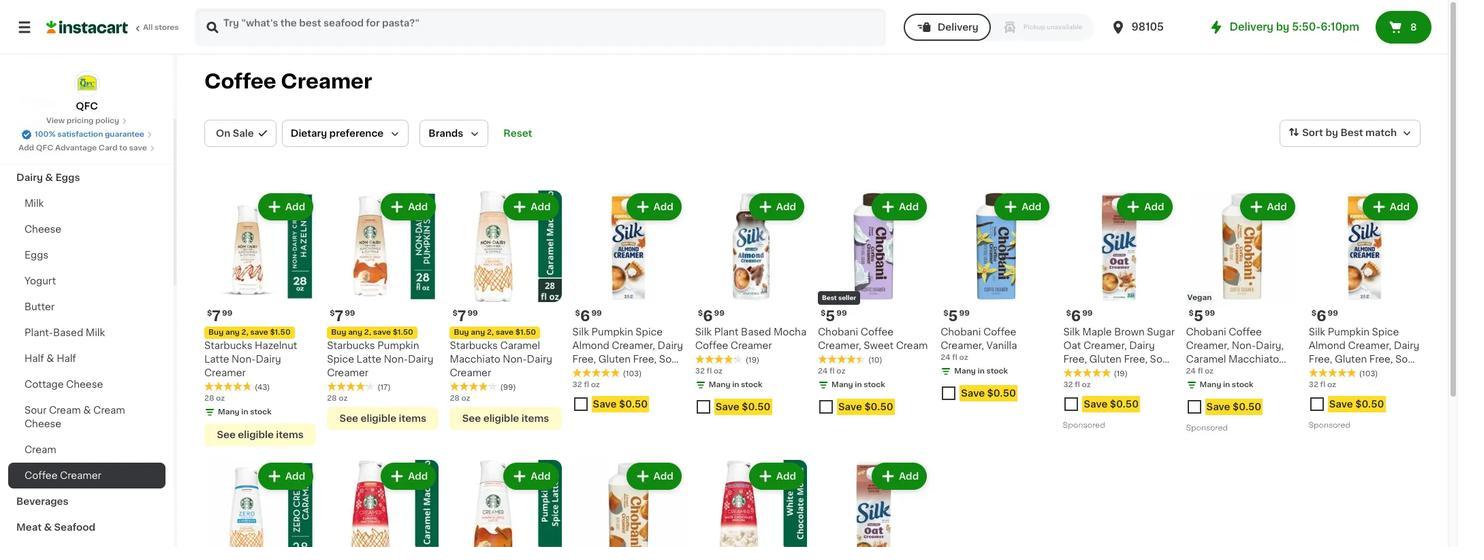 Task type: vqa. For each thing, say whether or not it's contained in the screenshot.
Moroccanoil Intense Hydrating Mask $ 42 00
no



Task type: locate. For each thing, give the bounding box(es) containing it.
3 28 oz from the left
[[450, 395, 470, 403]]

items for starbucks caramel macchiato non-dairy creamer
[[522, 414, 549, 424]]

0 horizontal spatial 2,
[[242, 329, 249, 337]]

non- inside starbucks pumpkin spice latte non-dairy creamer
[[384, 355, 408, 365]]

0 horizontal spatial best
[[822, 295, 837, 301]]

lists
[[38, 47, 62, 57]]

1 vertical spatial (19)
[[1114, 371, 1128, 378]]

0 vertical spatial coffee creamer
[[204, 72, 372, 91]]

3 5 from the left
[[1194, 309, 1204, 324]]

0 horizontal spatial coffee creamer
[[25, 471, 101, 481]]

$ 5 99 for chobani coffee creamer, vanilla
[[944, 309, 970, 324]]

28 oz down starbucks pumpkin spice latte non-dairy creamer
[[327, 395, 348, 403]]

5 down best seller
[[826, 309, 835, 324]]

meat
[[16, 523, 42, 533]]

2 horizontal spatial $ 5 99
[[1189, 309, 1216, 324]]

1 vertical spatial coffee creamer
[[25, 471, 101, 481]]

2 2, from the left
[[364, 329, 371, 337]]

1 horizontal spatial silk pumpkin spice almond creamer, dairy free, gluten free, soy free
[[1309, 328, 1420, 378]]

coffee up on sale button
[[204, 72, 276, 91]]

0 vertical spatial (19)
[[746, 357, 760, 365]]

stock for 6
[[741, 382, 763, 389]]

gluten
[[599, 355, 631, 365], [1090, 355, 1122, 365], [1335, 355, 1367, 365]]

buy
[[208, 329, 224, 337], [331, 329, 346, 337], [454, 329, 469, 337]]

see eligible items button
[[327, 408, 439, 431], [450, 408, 562, 431], [204, 424, 316, 447]]

3 creamer, from the left
[[941, 341, 984, 351]]

(19) down brown on the bottom right
[[1114, 371, 1128, 378]]

creamer inside starbucks pumpkin spice latte non-dairy creamer
[[327, 369, 369, 378]]

1 vertical spatial eggs
[[25, 251, 48, 260]]

$ 7 99 up starbucks hazelnut latte non-dairy creamer in the bottom of the page
[[207, 309, 233, 324]]

best left seller at the right bottom of the page
[[822, 295, 837, 301]]

& up cottage
[[47, 354, 54, 364]]

by left 5:50-
[[1276, 22, 1290, 32]]

mocha
[[774, 328, 807, 337]]

0 horizontal spatial by
[[1276, 22, 1290, 32]]

coffee creamer inside "link"
[[25, 471, 101, 481]]

7 up starbucks caramel macchiato non-dairy creamer
[[458, 309, 466, 324]]

2 any from the left
[[348, 329, 363, 337]]

many in stock down silk plant based mocha coffee creamer
[[709, 382, 763, 389]]

2 horizontal spatial see eligible items button
[[450, 408, 562, 431]]

creamer inside coffee creamer "link"
[[60, 471, 101, 481]]

1 horizontal spatial 28 oz
[[327, 395, 348, 403]]

2 chobani from the left
[[941, 328, 981, 337]]

save up starbucks caramel macchiato non-dairy creamer
[[496, 329, 514, 337]]

save right to
[[129, 144, 147, 152]]

$1.50 up starbucks caramel macchiato non-dairy creamer
[[516, 329, 536, 337]]

spice inside starbucks pumpkin spice latte non-dairy creamer
[[327, 355, 354, 365]]

7 99 from the left
[[960, 310, 970, 318]]

& for eggs
[[45, 173, 53, 183]]

$ 5 99 up chobani coffee creamer, vanilla 24 fl oz at the bottom
[[944, 309, 970, 324]]

many down chobani coffee creamer, sweet cream
[[832, 382, 853, 389]]

1 horizontal spatial 28
[[327, 395, 337, 403]]

2 horizontal spatial 28 oz
[[450, 395, 470, 403]]

creamer inside starbucks caramel macchiato non-dairy creamer
[[450, 369, 491, 378]]

non- inside chobani coffee creamer, non-dairy, caramel macchiato flavored
[[1232, 341, 1256, 351]]

eggs up yogurt
[[25, 251, 48, 260]]

0 horizontal spatial spice
[[327, 355, 354, 365]]

see for starbucks pumpkin spice latte non-dairy creamer
[[340, 414, 358, 424]]

latte inside starbucks hazelnut latte non-dairy creamer
[[204, 355, 229, 365]]

3 starbucks from the left
[[450, 341, 498, 351]]

stock down (43)
[[250, 409, 272, 416]]

1 horizontal spatial (103)
[[1360, 371, 1379, 378]]

see eligible items down (17) at the bottom left of page
[[340, 414, 426, 424]]

2 free from the left
[[1064, 369, 1085, 378]]

1 horizontal spatial latte
[[357, 355, 382, 365]]

cheese inside sour cream & cream cheese
[[25, 420, 61, 429]]

coffee creamer up beverages at the left of the page
[[25, 471, 101, 481]]

1 horizontal spatial macchiato
[[1229, 355, 1280, 365]]

1 horizontal spatial best
[[1341, 128, 1364, 138]]

0 horizontal spatial soy
[[659, 355, 678, 365]]

any up starbucks caramel macchiato non-dairy creamer
[[471, 329, 485, 337]]

caramel up flavored
[[1186, 355, 1227, 365]]

2 macchiato from the left
[[1229, 355, 1280, 365]]

card
[[99, 144, 117, 152]]

cheese down sour
[[25, 420, 61, 429]]

qfc up view pricing policy link
[[76, 102, 98, 111]]

best seller
[[822, 295, 856, 301]]

2 horizontal spatial spice
[[1372, 328, 1400, 337]]

by for delivery
[[1276, 22, 1290, 32]]

2 7 from the left
[[335, 309, 343, 324]]

2 horizontal spatial chobani
[[1186, 328, 1227, 337]]

satisfaction
[[57, 131, 103, 138]]

product group
[[204, 191, 316, 447], [327, 191, 439, 431], [450, 191, 562, 431], [573, 191, 685, 418], [695, 191, 807, 421], [818, 191, 930, 421], [941, 191, 1053, 408], [1064, 191, 1176, 433], [1186, 191, 1298, 436], [1309, 191, 1421, 433], [204, 461, 316, 548], [327, 461, 439, 548], [450, 461, 562, 548], [573, 461, 685, 548], [695, 461, 807, 548], [818, 461, 930, 548]]

2 horizontal spatial buy any 2, save $1.50
[[454, 329, 536, 337]]

best for best match
[[1341, 128, 1364, 138]]

items for starbucks pumpkin spice latte non-dairy creamer
[[399, 414, 426, 424]]

coffee
[[204, 72, 276, 91], [861, 328, 894, 337], [984, 328, 1017, 337], [1229, 328, 1262, 337], [695, 341, 728, 351], [25, 471, 58, 481]]

see eligible items down (99)
[[462, 414, 549, 424]]

half down plant-based milk
[[57, 354, 76, 364]]

best
[[1341, 128, 1364, 138], [822, 295, 837, 301]]

cheese
[[25, 225, 61, 234], [66, 380, 103, 390], [25, 420, 61, 429]]

1 buy from the left
[[208, 329, 224, 337]]

2 5 from the left
[[949, 309, 958, 324]]

based inside silk plant based mocha coffee creamer
[[741, 328, 771, 337]]

silk pumpkin spice almond creamer, dairy free, gluten free, soy free
[[573, 328, 683, 378], [1309, 328, 1420, 378]]

coffee up beverages at the left of the page
[[25, 471, 58, 481]]

1 creamer, from the left
[[818, 341, 862, 351]]

produce
[[16, 147, 58, 157]]

starbucks inside starbucks caramel macchiato non-dairy creamer
[[450, 341, 498, 351]]

see eligible items for starbucks caramel macchiato non-dairy creamer
[[462, 414, 549, 424]]

see
[[340, 414, 358, 424], [462, 414, 481, 424], [217, 431, 236, 440]]

best inside field
[[1341, 128, 1364, 138]]

1 horizontal spatial half
[[57, 354, 76, 364]]

latte
[[204, 355, 229, 365], [357, 355, 382, 365]]

0 horizontal spatial eligible
[[238, 431, 274, 440]]

0 horizontal spatial qfc
[[36, 144, 53, 152]]

best left match
[[1341, 128, 1364, 138]]

2 latte from the left
[[357, 355, 382, 365]]

by for sort
[[1326, 128, 1339, 138]]

0 horizontal spatial buy
[[208, 329, 224, 337]]

caramel inside starbucks caramel macchiato non-dairy creamer
[[500, 341, 540, 351]]

28 down starbucks caramel macchiato non-dairy creamer
[[450, 395, 460, 403]]

$ 5 99 down best seller
[[821, 309, 847, 324]]

1 24 fl oz from the left
[[818, 368, 846, 376]]

0 horizontal spatial silk pumpkin spice almond creamer, dairy free, gluten free, soy free
[[573, 328, 683, 378]]

chobani coffee creamer, vanilla 24 fl oz
[[941, 328, 1017, 362]]

sponsored badge image for silk maple brown sugar oat creamer, dairy free, gluten free, soy free
[[1064, 422, 1105, 430]]

(19)
[[746, 357, 760, 365], [1114, 371, 1128, 378]]

many in stock for buy any 2, save $1.50
[[218, 409, 272, 416]]

9 99 from the left
[[1205, 310, 1216, 318]]

1 horizontal spatial sponsored badge image
[[1186, 425, 1228, 433]]

1 28 from the left
[[204, 395, 214, 403]]

2, up starbucks pumpkin spice latte non-dairy creamer
[[364, 329, 371, 337]]

& for half
[[47, 354, 54, 364]]

0 horizontal spatial $1.50
[[270, 329, 291, 337]]

sponsored badge image for chobani coffee creamer, non-dairy, caramel macchiato flavored
[[1186, 425, 1228, 433]]

7 up starbucks hazelnut latte non-dairy creamer in the bottom of the page
[[212, 309, 221, 324]]

$0.50
[[988, 389, 1016, 399], [619, 400, 648, 410], [1110, 400, 1139, 410], [1356, 400, 1385, 410], [865, 403, 894, 412], [742, 403, 771, 412], [1233, 403, 1262, 412]]

many down plant
[[709, 382, 731, 389]]

see eligible items button down (99)
[[450, 408, 562, 431]]

qfc down 100%
[[36, 144, 53, 152]]

3 $1.50 from the left
[[516, 329, 536, 337]]

hazelnut
[[255, 341, 297, 351]]

buy any 2, save $1.50 up starbucks hazelnut latte non-dairy creamer in the bottom of the page
[[208, 329, 291, 337]]

1 horizontal spatial eligible
[[361, 414, 397, 424]]

10 99 from the left
[[1328, 310, 1339, 318]]

1 2, from the left
[[242, 329, 249, 337]]

many in stock for 6
[[709, 382, 763, 389]]

eligible for latte
[[238, 431, 274, 440]]

creamer,
[[818, 341, 862, 351], [612, 341, 655, 351], [941, 341, 984, 351], [1084, 341, 1127, 351], [1186, 341, 1230, 351], [1349, 341, 1392, 351]]

based right plant
[[741, 328, 771, 337]]

chobani inside chobani coffee creamer, vanilla 24 fl oz
[[941, 328, 981, 337]]

stock down chobani coffee creamer, non-dairy, caramel macchiato flavored
[[1232, 382, 1254, 389]]

many in stock down (43)
[[218, 409, 272, 416]]

cream link
[[8, 437, 166, 463]]

(19) for creamer
[[746, 357, 760, 365]]

4 creamer, from the left
[[1084, 341, 1127, 351]]

creamer inside silk plant based mocha coffee creamer
[[731, 341, 772, 351]]

macchiato inside starbucks caramel macchiato non-dairy creamer
[[450, 355, 501, 365]]

2 half from the left
[[57, 354, 76, 364]]

2 horizontal spatial starbucks
[[450, 341, 498, 351]]

28 for starbucks hazelnut latte non-dairy creamer
[[204, 395, 214, 403]]

5 for chobani coffee creamer, sweet cream
[[826, 309, 835, 324]]

delivery
[[1230, 22, 1274, 32], [938, 22, 979, 32]]

chobani inside chobani coffee creamer, sweet cream
[[818, 328, 858, 337]]

buy for starbucks pumpkin spice latte non-dairy creamer
[[331, 329, 346, 337]]

soy inside silk maple brown sugar oat creamer, dairy free, gluten free, soy free
[[1150, 355, 1169, 365]]

0 horizontal spatial see eligible items
[[217, 431, 304, 440]]

1 latte from the left
[[204, 355, 229, 365]]

& down cottage cheese link
[[83, 406, 91, 416]]

$1.50 up the hazelnut
[[270, 329, 291, 337]]

add button
[[260, 195, 312, 219], [382, 195, 435, 219], [505, 195, 558, 219], [628, 195, 680, 219], [751, 195, 803, 219], [873, 195, 926, 219], [996, 195, 1049, 219], [1119, 195, 1172, 219], [1242, 195, 1294, 219], [1364, 195, 1417, 219], [260, 465, 312, 489], [382, 465, 435, 489], [505, 465, 558, 489], [628, 465, 680, 489], [751, 465, 803, 489], [873, 465, 926, 489]]

many in stock down chobani coffee creamer, vanilla 24 fl oz at the bottom
[[955, 368, 1008, 376]]

produce link
[[8, 139, 166, 165]]

3 any from the left
[[471, 329, 485, 337]]

coffee inside chobani coffee creamer, vanilla 24 fl oz
[[984, 328, 1017, 337]]

best for best seller
[[822, 295, 837, 301]]

2 horizontal spatial see eligible items
[[462, 414, 549, 424]]

many in stock down (10)
[[832, 382, 886, 389]]

1 horizontal spatial based
[[741, 328, 771, 337]]

5 creamer, from the left
[[1186, 341, 1230, 351]]

see eligible items down (43)
[[217, 431, 304, 440]]

8 99 from the left
[[1083, 310, 1093, 318]]

2 gluten from the left
[[1090, 355, 1122, 365]]

1 macchiato from the left
[[450, 355, 501, 365]]

many
[[955, 368, 976, 376], [832, 382, 853, 389], [709, 382, 731, 389], [1200, 382, 1222, 389], [218, 409, 240, 416]]

3 soy from the left
[[1396, 355, 1414, 365]]

3 2, from the left
[[487, 329, 494, 337]]

28 oz down starbucks hazelnut latte non-dairy creamer in the bottom of the page
[[204, 395, 225, 403]]

cream inside chobani coffee creamer, sweet cream
[[896, 341, 928, 351]]

2 horizontal spatial pumpkin
[[1328, 328, 1370, 337]]

free
[[573, 369, 594, 378], [1064, 369, 1085, 378], [1309, 369, 1330, 378]]

1 horizontal spatial chobani
[[941, 328, 981, 337]]

3 buy from the left
[[454, 329, 469, 337]]

by
[[1276, 22, 1290, 32], [1326, 128, 1339, 138]]

5 for chobani coffee creamer, vanilla
[[949, 309, 958, 324]]

& down produce
[[45, 173, 53, 183]]

$ 7 99 up starbucks caramel macchiato non-dairy creamer
[[453, 309, 478, 324]]

see for starbucks hazelnut latte non-dairy creamer
[[217, 431, 236, 440]]

0 horizontal spatial see
[[217, 431, 236, 440]]

24
[[941, 354, 951, 362], [818, 368, 828, 376], [1186, 368, 1196, 376]]

3 7 from the left
[[458, 309, 466, 324]]

on
[[216, 129, 231, 138]]

0 horizontal spatial almond
[[573, 341, 610, 351]]

1 $ from the left
[[207, 310, 212, 318]]

many down flavored
[[1200, 382, 1222, 389]]

half & half
[[25, 354, 76, 364]]

silk inside silk maple brown sugar oat creamer, dairy free, gluten free, soy free
[[1064, 328, 1080, 337]]

buy up starbucks hazelnut latte non-dairy creamer in the bottom of the page
[[208, 329, 224, 337]]

1 chobani from the left
[[818, 328, 858, 337]]

delivery for delivery
[[938, 22, 979, 32]]

coffee up dairy,
[[1229, 328, 1262, 337]]

coffee creamer
[[204, 72, 372, 91], [25, 471, 101, 481]]

2 horizontal spatial soy
[[1396, 355, 1414, 365]]

0 horizontal spatial 5
[[826, 309, 835, 324]]

1 starbucks from the left
[[204, 341, 252, 351]]

3 buy any 2, save $1.50 from the left
[[454, 329, 536, 337]]

$ 7 99 for starbucks pumpkin spice latte non-dairy creamer
[[330, 309, 355, 324]]

in
[[978, 368, 985, 376], [855, 382, 862, 389], [732, 382, 739, 389], [1224, 382, 1231, 389], [241, 409, 248, 416]]

stock
[[987, 368, 1008, 376], [864, 382, 886, 389], [741, 382, 763, 389], [1232, 382, 1254, 389], [250, 409, 272, 416]]

non- inside starbucks caramel macchiato non-dairy creamer
[[503, 355, 527, 365]]

many down starbucks hazelnut latte non-dairy creamer in the bottom of the page
[[218, 409, 240, 416]]

silk
[[573, 328, 589, 337], [695, 328, 712, 337], [1064, 328, 1080, 337], [1309, 328, 1326, 337]]

coffee up "sweet"
[[861, 328, 894, 337]]

1 horizontal spatial buy any 2, save $1.50
[[331, 329, 413, 337]]

sponsored badge image
[[1064, 422, 1105, 430], [1309, 422, 1350, 430], [1186, 425, 1228, 433]]

see eligible items button down (43)
[[204, 424, 316, 447]]

4 $ from the left
[[453, 310, 458, 318]]

2 horizontal spatial 24
[[1186, 368, 1196, 376]]

(99)
[[500, 384, 516, 392]]

cream right "sweet"
[[896, 341, 928, 351]]

None search field
[[195, 8, 886, 46]]

save up the hazelnut
[[250, 329, 268, 337]]

$ 7 99
[[207, 309, 233, 324], [330, 309, 355, 324], [453, 309, 478, 324]]

2 $ 7 99 from the left
[[330, 309, 355, 324]]

by inside field
[[1326, 128, 1339, 138]]

free,
[[573, 355, 596, 365], [633, 355, 657, 365], [1064, 355, 1087, 365], [1124, 355, 1148, 365], [1309, 355, 1333, 365], [1370, 355, 1394, 365]]

many in stock
[[955, 368, 1008, 376], [832, 382, 886, 389], [709, 382, 763, 389], [1200, 382, 1254, 389], [218, 409, 272, 416]]

starbucks inside starbucks pumpkin spice latte non-dairy creamer
[[327, 341, 375, 351]]

macchiato down dairy,
[[1229, 355, 1280, 365]]

0 horizontal spatial $ 5 99
[[821, 309, 847, 324]]

save $0.50 button
[[941, 383, 1053, 408], [573, 394, 685, 418], [1064, 394, 1176, 418], [1309, 394, 1421, 418], [818, 397, 930, 421], [695, 397, 807, 421], [1186, 397, 1298, 421]]

$1.50 for pumpkin
[[393, 329, 413, 337]]

save
[[129, 144, 147, 152], [250, 329, 268, 337], [373, 329, 391, 337], [496, 329, 514, 337]]

oz inside chobani coffee creamer, vanilla 24 fl oz
[[960, 354, 969, 362]]

2, for pumpkin
[[364, 329, 371, 337]]

eggs link
[[8, 243, 166, 268]]

stock down silk plant based mocha coffee creamer
[[741, 382, 763, 389]]

2 $1.50 from the left
[[393, 329, 413, 337]]

any for pumpkin
[[348, 329, 363, 337]]

1 half from the left
[[25, 354, 44, 364]]

0 horizontal spatial 24 fl oz
[[818, 368, 846, 376]]

1 free from the left
[[573, 369, 594, 378]]

1 horizontal spatial almond
[[1309, 341, 1346, 351]]

2 (103) from the left
[[1360, 371, 1379, 378]]

1 28 oz from the left
[[204, 395, 225, 403]]

2 28 oz from the left
[[327, 395, 348, 403]]

1 horizontal spatial 7
[[335, 309, 343, 324]]

buy up starbucks pumpkin spice latte non-dairy creamer
[[331, 329, 346, 337]]

1 horizontal spatial see
[[340, 414, 358, 424]]

28 oz for starbucks caramel macchiato non-dairy creamer
[[450, 395, 470, 403]]

milk up half & half link
[[86, 328, 105, 338]]

1 vertical spatial cheese
[[66, 380, 103, 390]]

coffee up vanilla
[[984, 328, 1017, 337]]

1 horizontal spatial any
[[348, 329, 363, 337]]

1 horizontal spatial soy
[[1150, 355, 1169, 365]]

plant-based milk link
[[8, 320, 166, 346]]

0 horizontal spatial buy any 2, save $1.50
[[208, 329, 291, 337]]

(19) down silk plant based mocha coffee creamer
[[746, 357, 760, 365]]

dairy inside starbucks caramel macchiato non-dairy creamer
[[527, 355, 553, 365]]

2 horizontal spatial items
[[522, 414, 549, 424]]

0 horizontal spatial 28 oz
[[204, 395, 225, 403]]

many for 6
[[709, 382, 731, 389]]

28 down starbucks pumpkin spice latte non-dairy creamer
[[327, 395, 337, 403]]

non- inside starbucks hazelnut latte non-dairy creamer
[[232, 355, 256, 365]]

0 horizontal spatial macchiato
[[450, 355, 501, 365]]

eligible down (43)
[[238, 431, 274, 440]]

0 horizontal spatial 7
[[212, 309, 221, 324]]

Search field
[[196, 10, 885, 45]]

see eligible items
[[340, 414, 426, 424], [462, 414, 549, 424], [217, 431, 304, 440]]

add qfc advantage card to save link
[[18, 143, 155, 154]]

butter link
[[8, 294, 166, 320]]

1 7 from the left
[[212, 309, 221, 324]]

sort
[[1303, 128, 1324, 138]]

2 horizontal spatial $1.50
[[516, 329, 536, 337]]

1 $1.50 from the left
[[270, 329, 291, 337]]

coffee creamer up "dietary"
[[204, 72, 372, 91]]

chobani inside chobani coffee creamer, non-dairy, caramel macchiato flavored
[[1186, 328, 1227, 337]]

1 vertical spatial caramel
[[1186, 355, 1227, 365]]

seafood
[[54, 523, 95, 533]]

3 silk from the left
[[1064, 328, 1080, 337]]

3 $ 7 99 from the left
[[453, 309, 478, 324]]

delivery inside button
[[938, 22, 979, 32]]

3 $ 5 99 from the left
[[1189, 309, 1216, 324]]

1 silk pumpkin spice almond creamer, dairy free, gluten free, soy free from the left
[[573, 328, 683, 378]]

1 horizontal spatial 24 fl oz
[[1186, 368, 1214, 376]]

buy for starbucks hazelnut latte non-dairy creamer
[[208, 329, 224, 337]]

4 $ 6 99 from the left
[[1312, 309, 1339, 324]]

1 $ 7 99 from the left
[[207, 309, 233, 324]]

eggs down advantage on the left top of the page
[[55, 173, 80, 183]]

stock down (10)
[[864, 382, 886, 389]]

sort by
[[1303, 128, 1339, 138]]

stock for 5
[[864, 382, 886, 389]]

by right sort
[[1326, 128, 1339, 138]]

2 horizontal spatial 2,
[[487, 329, 494, 337]]

dairy inside silk maple brown sugar oat creamer, dairy free, gluten free, soy free
[[1130, 341, 1155, 351]]

$ 5 99 for chobani coffee creamer, sweet cream
[[821, 309, 847, 324]]

7 up starbucks pumpkin spice latte non-dairy creamer
[[335, 309, 343, 324]]

almond
[[573, 341, 610, 351], [1309, 341, 1346, 351]]

1 vertical spatial best
[[822, 295, 837, 301]]

$ 6 99
[[575, 309, 602, 324], [698, 309, 725, 324], [1066, 309, 1093, 324], [1312, 309, 1339, 324]]

5 free, from the left
[[1309, 355, 1333, 365]]

half
[[25, 354, 44, 364], [57, 354, 76, 364]]

eligible down (17) at the bottom left of page
[[361, 414, 397, 424]]

0 horizontal spatial free
[[573, 369, 594, 378]]

$
[[207, 310, 212, 318], [821, 310, 826, 318], [330, 310, 335, 318], [453, 310, 458, 318], [575, 310, 580, 318], [698, 310, 703, 318], [944, 310, 949, 318], [1066, 310, 1071, 318], [1189, 310, 1194, 318], [1312, 310, 1317, 318]]

in down silk plant based mocha coffee creamer
[[732, 382, 739, 389]]

any for caramel
[[471, 329, 485, 337]]

match
[[1366, 128, 1397, 138]]

1 horizontal spatial coffee creamer
[[204, 72, 372, 91]]

7
[[212, 309, 221, 324], [335, 309, 343, 324], [458, 309, 466, 324]]

1 horizontal spatial see eligible items button
[[327, 408, 439, 431]]

eggs
[[55, 173, 80, 183], [25, 251, 48, 260]]

free inside silk maple brown sugar oat creamer, dairy free, gluten free, soy free
[[1064, 369, 1085, 378]]

1 horizontal spatial (19)
[[1114, 371, 1128, 378]]

any up starbucks hazelnut latte non-dairy creamer in the bottom of the page
[[225, 329, 240, 337]]

0 horizontal spatial starbucks
[[204, 341, 252, 351]]

eligible
[[361, 414, 397, 424], [483, 414, 519, 424], [238, 431, 274, 440]]

0 horizontal spatial $ 7 99
[[207, 309, 233, 324]]

any up starbucks pumpkin spice latte non-dairy creamer
[[348, 329, 363, 337]]

2 buy any 2, save $1.50 from the left
[[331, 329, 413, 337]]

in for 6
[[732, 382, 739, 389]]

starbucks inside starbucks hazelnut latte non-dairy creamer
[[204, 341, 252, 351]]

non-
[[1232, 341, 1256, 351], [232, 355, 256, 365], [384, 355, 408, 365], [503, 355, 527, 365]]

8
[[1411, 22, 1417, 32]]

98105
[[1132, 22, 1164, 32]]

in down chobani coffee creamer, sweet cream
[[855, 382, 862, 389]]

milk down dairy & eggs
[[25, 199, 44, 208]]

0 horizontal spatial gluten
[[599, 355, 631, 365]]

see eligible items button for starbucks pumpkin spice latte non-dairy creamer
[[327, 408, 439, 431]]

2 horizontal spatial sponsored badge image
[[1309, 422, 1350, 430]]

macchiato inside chobani coffee creamer, non-dairy, caramel macchiato flavored
[[1229, 355, 1280, 365]]

cream down sour
[[25, 446, 56, 455]]

0 horizontal spatial milk
[[25, 199, 44, 208]]

1 horizontal spatial $1.50
[[393, 329, 413, 337]]

2 $ 5 99 from the left
[[944, 309, 970, 324]]

based up the half & half on the bottom
[[53, 328, 83, 338]]

save for starbucks hazelnut latte non-dairy creamer
[[250, 329, 268, 337]]

2 horizontal spatial eligible
[[483, 414, 519, 424]]

5 down the vegan
[[1194, 309, 1204, 324]]

creamer, inside chobani coffee creamer, vanilla 24 fl oz
[[941, 341, 984, 351]]

5
[[826, 309, 835, 324], [949, 309, 958, 324], [1194, 309, 1204, 324]]

1 horizontal spatial $ 7 99
[[330, 309, 355, 324]]

2 $ 6 99 from the left
[[698, 309, 725, 324]]

buy any 2, save $1.50 for caramel
[[454, 329, 536, 337]]

0 horizontal spatial see eligible items button
[[204, 424, 316, 447]]

all
[[143, 24, 153, 31]]

1 vertical spatial milk
[[86, 328, 105, 338]]

4 free, from the left
[[1124, 355, 1148, 365]]

1 horizontal spatial gluten
[[1090, 355, 1122, 365]]

5:50-
[[1292, 22, 1321, 32]]

2 starbucks from the left
[[327, 341, 375, 351]]

fl
[[953, 354, 958, 362], [830, 368, 835, 376], [707, 368, 712, 376], [1198, 368, 1203, 376], [584, 382, 589, 389], [1075, 382, 1080, 389], [1321, 382, 1326, 389]]

recipes
[[16, 95, 56, 105]]

1 almond from the left
[[573, 341, 610, 351]]

eligible for spice
[[361, 414, 397, 424]]

$ 7 99 for starbucks hazelnut latte non-dairy creamer
[[207, 309, 233, 324]]

0 vertical spatial best
[[1341, 128, 1364, 138]]

2 horizontal spatial 5
[[1194, 309, 1204, 324]]

(43)
[[255, 384, 270, 392]]

0 vertical spatial eggs
[[55, 173, 80, 183]]

0 horizontal spatial sponsored badge image
[[1064, 422, 1105, 430]]

1 horizontal spatial qfc
[[76, 102, 98, 111]]

coffee inside "link"
[[25, 471, 58, 481]]

28 oz for starbucks hazelnut latte non-dairy creamer
[[204, 395, 225, 403]]

2,
[[242, 329, 249, 337], [364, 329, 371, 337], [487, 329, 494, 337]]

$ 5 99 down the vegan
[[1189, 309, 1216, 324]]

2 28 from the left
[[327, 395, 337, 403]]

3 6 from the left
[[1071, 309, 1081, 324]]

preference
[[329, 129, 384, 138]]

save up starbucks pumpkin spice latte non-dairy creamer
[[373, 329, 391, 337]]

0 horizontal spatial pumpkin
[[378, 341, 419, 351]]

6 99 from the left
[[714, 310, 725, 318]]

1 horizontal spatial free
[[1064, 369, 1085, 378]]

1 horizontal spatial see eligible items
[[340, 414, 426, 424]]

0 vertical spatial qfc
[[76, 102, 98, 111]]

add
[[18, 144, 34, 152], [285, 202, 305, 212], [408, 202, 428, 212], [531, 202, 551, 212], [654, 202, 674, 212], [776, 202, 796, 212], [899, 202, 919, 212], [1022, 202, 1042, 212], [1145, 202, 1165, 212], [1268, 202, 1287, 212], [1390, 202, 1410, 212], [285, 472, 305, 482], [408, 472, 428, 482], [531, 472, 551, 482], [654, 472, 674, 482], [776, 472, 796, 482], [899, 472, 919, 482]]

28 oz down starbucks caramel macchiato non-dairy creamer
[[450, 395, 470, 403]]

1 5 from the left
[[826, 309, 835, 324]]

2 horizontal spatial 7
[[458, 309, 466, 324]]

& right meat
[[44, 523, 52, 533]]

brown
[[1115, 328, 1145, 337]]

many in stock for 5
[[832, 382, 886, 389]]

1 $ 5 99 from the left
[[821, 309, 847, 324]]

$ 7 99 up starbucks pumpkin spice latte non-dairy creamer
[[330, 309, 355, 324]]

2 soy from the left
[[1150, 355, 1169, 365]]

1 vertical spatial by
[[1326, 128, 1339, 138]]

caramel up (99)
[[500, 341, 540, 351]]

1 horizontal spatial by
[[1326, 128, 1339, 138]]

1 horizontal spatial 2,
[[364, 329, 371, 337]]

buy for starbucks caramel macchiato non-dairy creamer
[[454, 329, 469, 337]]

buy any 2, save $1.50 up starbucks pumpkin spice latte non-dairy creamer
[[331, 329, 413, 337]]

2, up starbucks hazelnut latte non-dairy creamer in the bottom of the page
[[242, 329, 249, 337]]

2 free, from the left
[[633, 355, 657, 365]]

0 horizontal spatial 28
[[204, 395, 214, 403]]

in down starbucks hazelnut latte non-dairy creamer in the bottom of the page
[[241, 409, 248, 416]]

0 horizontal spatial chobani
[[818, 328, 858, 337]]

1 horizontal spatial pumpkin
[[592, 328, 633, 337]]

macchiato up (99)
[[450, 355, 501, 365]]

0 vertical spatial cheese
[[25, 225, 61, 234]]

2, up starbucks caramel macchiato non-dairy creamer
[[487, 329, 494, 337]]

2 6 from the left
[[703, 309, 713, 324]]

7 for starbucks pumpkin spice latte non-dairy creamer
[[335, 309, 343, 324]]

starbucks for macchiato
[[450, 341, 498, 351]]

1 horizontal spatial starbucks
[[327, 341, 375, 351]]

many for 5
[[832, 382, 853, 389]]

5 up chobani coffee creamer, vanilla 24 fl oz at the bottom
[[949, 309, 958, 324]]

qfc logo image
[[74, 71, 100, 97]]

2 buy from the left
[[331, 329, 346, 337]]

0 horizontal spatial caramel
[[500, 341, 540, 351]]

cheese down milk link
[[25, 225, 61, 234]]

$1.50 up starbucks pumpkin spice latte non-dairy creamer
[[393, 329, 413, 337]]

28 for starbucks pumpkin spice latte non-dairy creamer
[[327, 395, 337, 403]]

buy up starbucks caramel macchiato non-dairy creamer
[[454, 329, 469, 337]]

sour cream & cream cheese
[[25, 406, 125, 429]]

1 99 from the left
[[222, 310, 233, 318]]

see eligible items button down (17) at the bottom left of page
[[327, 408, 439, 431]]

28 down starbucks hazelnut latte non-dairy creamer in the bottom of the page
[[204, 395, 214, 403]]

3 chobani from the left
[[1186, 328, 1227, 337]]

cream inside cream link
[[25, 446, 56, 455]]

$1.50
[[270, 329, 291, 337], [393, 329, 413, 337], [516, 329, 536, 337]]



Task type: describe. For each thing, give the bounding box(es) containing it.
non- for creamer,
[[1232, 341, 1256, 351]]

& for seafood
[[44, 523, 52, 533]]

thanksgiving
[[16, 121, 82, 131]]

fl inside chobani coffee creamer, vanilla 24 fl oz
[[953, 354, 958, 362]]

sale
[[233, 129, 254, 138]]

buy any 2, save $1.50 for pumpkin
[[331, 329, 413, 337]]

starbucks caramel macchiato non-dairy creamer
[[450, 341, 553, 378]]

7 for starbucks caramel macchiato non-dairy creamer
[[458, 309, 466, 324]]

creamer inside starbucks hazelnut latte non-dairy creamer
[[204, 369, 246, 378]]

plant
[[714, 328, 739, 337]]

coffee inside chobani coffee creamer, non-dairy, caramel macchiato flavored
[[1229, 328, 1262, 337]]

caramel inside chobani coffee creamer, non-dairy, caramel macchiato flavored
[[1186, 355, 1227, 365]]

28 for starbucks caramel macchiato non-dairy creamer
[[450, 395, 460, 403]]

4 silk from the left
[[1309, 328, 1326, 337]]

100% satisfaction guarantee
[[35, 131, 144, 138]]

6 $ from the left
[[698, 310, 703, 318]]

2 99 from the left
[[837, 310, 847, 318]]

see eligible items button for starbucks hazelnut latte non-dairy creamer
[[204, 424, 316, 447]]

28 oz for starbucks pumpkin spice latte non-dairy creamer
[[327, 395, 348, 403]]

view
[[46, 117, 65, 125]]

sour cream & cream cheese link
[[8, 398, 166, 437]]

reset button
[[500, 120, 537, 147]]

policy
[[95, 117, 119, 125]]

100%
[[35, 131, 56, 138]]

in for 5
[[855, 382, 862, 389]]

0 horizontal spatial 24
[[818, 368, 828, 376]]

sponsored badge image for silk pumpkin spice almond creamer, dairy free, gluten free, soy free
[[1309, 422, 1350, 430]]

flavored
[[1186, 369, 1228, 378]]

in down chobani coffee creamer, vanilla 24 fl oz at the bottom
[[978, 368, 985, 376]]

save for starbucks caramel macchiato non-dairy creamer
[[496, 329, 514, 337]]

view pricing policy
[[46, 117, 119, 125]]

gluten inside silk maple brown sugar oat creamer, dairy free, gluten free, soy free
[[1090, 355, 1122, 365]]

starbucks hazelnut latte non-dairy creamer
[[204, 341, 297, 378]]

2 almond from the left
[[1309, 341, 1346, 351]]

silk maple brown sugar oat creamer, dairy free, gluten free, soy free
[[1064, 328, 1175, 378]]

any for hazelnut
[[225, 329, 240, 337]]

many down chobani coffee creamer, vanilla 24 fl oz at the bottom
[[955, 368, 976, 376]]

on sale button
[[204, 120, 276, 147]]

1 horizontal spatial eggs
[[55, 173, 80, 183]]

3 $ from the left
[[330, 310, 335, 318]]

sugar
[[1147, 328, 1175, 337]]

chobani for chobani coffee creamer, non-dairy, caramel macchiato flavored
[[1186, 328, 1227, 337]]

coffee creamer link
[[8, 463, 166, 489]]

delivery by 5:50-6:10pm link
[[1208, 19, 1360, 35]]

9 $ from the left
[[1189, 310, 1194, 318]]

beverages link
[[8, 489, 166, 515]]

1 horizontal spatial spice
[[636, 328, 663, 337]]

in down flavored
[[1224, 382, 1231, 389]]

dietary preference button
[[282, 120, 409, 147]]

reset
[[504, 129, 532, 138]]

(17)
[[378, 384, 391, 392]]

milk link
[[8, 191, 166, 217]]

lists link
[[8, 38, 166, 65]]

2 24 fl oz from the left
[[1186, 368, 1214, 376]]

eligible for macchiato
[[483, 414, 519, 424]]

many in stock down flavored
[[1200, 382, 1254, 389]]

chobani for chobani coffee creamer, vanilla 24 fl oz
[[941, 328, 981, 337]]

creamer, inside silk maple brown sugar oat creamer, dairy free, gluten free, soy free
[[1084, 341, 1127, 351]]

meat & seafood link
[[8, 515, 166, 541]]

add qfc advantage card to save
[[18, 144, 147, 152]]

1 6 from the left
[[580, 309, 590, 324]]

7 for starbucks hazelnut latte non-dairy creamer
[[212, 309, 221, 324]]

silk inside silk plant based mocha coffee creamer
[[695, 328, 712, 337]]

vanilla
[[987, 341, 1017, 351]]

silk plant based mocha coffee creamer
[[695, 328, 807, 351]]

see eligible items for starbucks hazelnut latte non-dairy creamer
[[217, 431, 304, 440]]

2 silk pumpkin spice almond creamer, dairy free, gluten free, soy free from the left
[[1309, 328, 1420, 378]]

buy any 2, save $1.50 for hazelnut
[[208, 329, 291, 337]]

2, for caramel
[[487, 329, 494, 337]]

dairy,
[[1256, 341, 1284, 351]]

beverages
[[16, 497, 69, 507]]

qfc link
[[74, 71, 100, 113]]

save for starbucks pumpkin spice latte non-dairy creamer
[[373, 329, 391, 337]]

plant-
[[25, 328, 53, 338]]

$ 5 99 for chobani coffee creamer, non-dairy, caramel macchiato flavored
[[1189, 309, 1216, 324]]

vegan
[[1188, 294, 1212, 302]]

100% satisfaction guarantee button
[[21, 127, 153, 140]]

butter
[[25, 302, 55, 312]]

starbucks for spice
[[327, 341, 375, 351]]

thanksgiving link
[[8, 113, 166, 139]]

save inside add qfc advantage card to save link
[[129, 144, 147, 152]]

3 gluten from the left
[[1335, 355, 1367, 365]]

guarantee
[[105, 131, 144, 138]]

seller
[[839, 295, 856, 301]]

6 free, from the left
[[1370, 355, 1394, 365]]

delivery button
[[904, 14, 991, 41]]

dairy inside starbucks pumpkin spice latte non-dairy creamer
[[408, 355, 434, 365]]

delivery by 5:50-6:10pm
[[1230, 22, 1360, 32]]

starbucks pumpkin spice latte non-dairy creamer
[[327, 341, 434, 378]]

half & half link
[[8, 346, 166, 372]]

1 soy from the left
[[659, 355, 678, 365]]

2, for hazelnut
[[242, 329, 249, 337]]

see for starbucks caramel macchiato non-dairy creamer
[[462, 414, 481, 424]]

service type group
[[904, 14, 1094, 41]]

plant-based milk
[[25, 328, 105, 338]]

sour
[[25, 406, 47, 416]]

3 99 from the left
[[345, 310, 355, 318]]

chobani for chobani coffee creamer, sweet cream
[[818, 328, 858, 337]]

advantage
[[55, 144, 97, 152]]

10 $ from the left
[[1312, 310, 1317, 318]]

dairy & eggs
[[16, 173, 80, 183]]

4 99 from the left
[[468, 310, 478, 318]]

cream down cottage cheese
[[49, 406, 81, 416]]

2 $ from the left
[[821, 310, 826, 318]]

cream down cottage cheese link
[[93, 406, 125, 416]]

in for buy any 2, save $1.50
[[241, 409, 248, 416]]

0 vertical spatial milk
[[25, 199, 44, 208]]

3 $ 6 99 from the left
[[1066, 309, 1093, 324]]

chobani coffee creamer, non-dairy, caramel macchiato flavored
[[1186, 328, 1284, 378]]

brands
[[429, 129, 463, 138]]

to
[[119, 144, 127, 152]]

creamer, inside chobani coffee creamer, non-dairy, caramel macchiato flavored
[[1186, 341, 1230, 351]]

1 horizontal spatial milk
[[86, 328, 105, 338]]

brands button
[[420, 120, 489, 147]]

all stores
[[143, 24, 179, 31]]

(10)
[[869, 357, 883, 365]]

latte inside starbucks pumpkin spice latte non-dairy creamer
[[357, 355, 382, 365]]

coffee inside chobani coffee creamer, sweet cream
[[861, 328, 894, 337]]

0 horizontal spatial based
[[53, 328, 83, 338]]

cottage cheese link
[[8, 372, 166, 398]]

(19) for creamer,
[[1114, 371, 1128, 378]]

Best match Sort by field
[[1280, 120, 1421, 147]]

1 $ 6 99 from the left
[[575, 309, 602, 324]]

meat & seafood
[[16, 523, 95, 533]]

maple
[[1083, 328, 1112, 337]]

1 free, from the left
[[573, 355, 596, 365]]

stock down vanilla
[[987, 368, 1008, 376]]

items for starbucks hazelnut latte non-dairy creamer
[[276, 431, 304, 440]]

best match
[[1341, 128, 1397, 138]]

view pricing policy link
[[46, 116, 127, 127]]

recipes link
[[8, 87, 166, 113]]

5 99 from the left
[[592, 310, 602, 318]]

non- for latte
[[232, 355, 256, 365]]

cheese link
[[8, 217, 166, 243]]

dairy inside starbucks hazelnut latte non-dairy creamer
[[256, 355, 281, 365]]

non- for macchiato
[[503, 355, 527, 365]]

all stores link
[[46, 8, 180, 46]]

98105 button
[[1110, 8, 1192, 46]]

6 creamer, from the left
[[1349, 341, 1392, 351]]

creamer, inside chobani coffee creamer, sweet cream
[[818, 341, 862, 351]]

stores
[[155, 24, 179, 31]]

cottage cheese
[[25, 380, 103, 390]]

delivery for delivery by 5:50-6:10pm
[[1230, 22, 1274, 32]]

6:10pm
[[1321, 22, 1360, 32]]

$1.50 for hazelnut
[[270, 329, 291, 337]]

starbucks for latte
[[204, 341, 252, 351]]

oat
[[1064, 341, 1081, 351]]

1 gluten from the left
[[599, 355, 631, 365]]

pumpkin inside starbucks pumpkin spice latte non-dairy creamer
[[378, 341, 419, 351]]

chobani coffee creamer, sweet cream
[[818, 328, 928, 351]]

many for buy any 2, save $1.50
[[218, 409, 240, 416]]

1 (103) from the left
[[623, 371, 642, 378]]

yogurt link
[[8, 268, 166, 294]]

see eligible items for starbucks pumpkin spice latte non-dairy creamer
[[340, 414, 426, 424]]

8 button
[[1376, 11, 1432, 44]]

4 6 from the left
[[1317, 309, 1327, 324]]

instacart logo image
[[46, 19, 128, 35]]

coffee inside silk plant based mocha coffee creamer
[[695, 341, 728, 351]]

3 free, from the left
[[1064, 355, 1087, 365]]

3 free from the left
[[1309, 369, 1330, 378]]

7 $ from the left
[[944, 310, 949, 318]]

& inside sour cream & cream cheese
[[83, 406, 91, 416]]

1 silk from the left
[[573, 328, 589, 337]]

8 $ from the left
[[1066, 310, 1071, 318]]

sweet
[[864, 341, 894, 351]]

pricing
[[67, 117, 94, 125]]

5 for chobani coffee creamer, non-dairy, caramel macchiato flavored
[[1194, 309, 1204, 324]]

cottage
[[25, 380, 64, 390]]

2 creamer, from the left
[[612, 341, 655, 351]]

stock for buy any 2, save $1.50
[[250, 409, 272, 416]]

dietary
[[291, 129, 327, 138]]

$1.50 for caramel
[[516, 329, 536, 337]]

on sale
[[216, 129, 254, 138]]

1 vertical spatial qfc
[[36, 144, 53, 152]]

$ 7 99 for starbucks caramel macchiato non-dairy creamer
[[453, 309, 478, 324]]

dietary preference
[[291, 129, 384, 138]]

see eligible items button for starbucks caramel macchiato non-dairy creamer
[[450, 408, 562, 431]]

5 $ from the left
[[575, 310, 580, 318]]

24 inside chobani coffee creamer, vanilla 24 fl oz
[[941, 354, 951, 362]]



